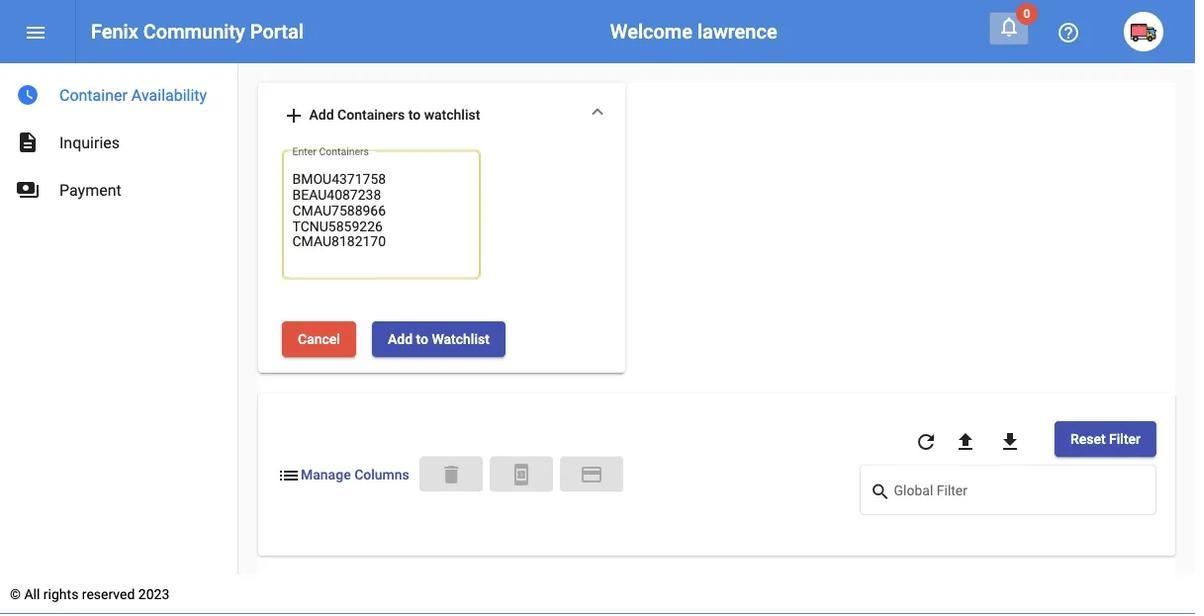 Task type: vqa. For each thing, say whether or not it's contained in the screenshot.
the file_upload
yes



Task type: describe. For each thing, give the bounding box(es) containing it.
delete
[[439, 464, 463, 487]]

add to watchlist
[[388, 331, 490, 347]]

delete image
[[439, 464, 463, 487]]

help_outline button
[[1049, 12, 1089, 51]]

file_download
[[998, 430, 1022, 454]]

columns
[[354, 467, 409, 483]]

file_upload button
[[946, 421, 986, 461]]

filter
[[1109, 431, 1141, 447]]

welcome
[[610, 20, 693, 43]]

description
[[16, 131, 40, 154]]

add add containers to watchlist
[[282, 104, 480, 127]]

no color image inside notifications_none popup button
[[998, 15, 1021, 39]]

rights
[[43, 586, 79, 603]]

no color image containing list
[[277, 464, 301, 487]]

watchlist
[[424, 106, 480, 123]]

no color image containing add
[[282, 104, 306, 127]]

no color image for file_upload
[[998, 430, 1022, 454]]

delete button
[[420, 457, 483, 492]]

fenix
[[91, 20, 138, 43]]

no color image inside the payment button
[[580, 464, 604, 487]]

lawrence
[[698, 20, 778, 43]]

no color image inside "menu" button
[[24, 21, 48, 44]]

watch_later
[[16, 83, 40, 107]]

add inside add add containers to watchlist
[[309, 106, 334, 123]]

payment
[[59, 181, 121, 199]]

no color image inside refresh button
[[914, 430, 938, 454]]

2023
[[138, 586, 169, 603]]

©
[[10, 586, 21, 603]]

availability
[[131, 86, 207, 104]]

inquiries
[[59, 133, 120, 152]]

reset filter
[[1071, 431, 1141, 447]]

list manage columns
[[277, 464, 409, 487]]

container availability
[[59, 86, 207, 104]]

reset filter button
[[1055, 421, 1157, 457]]

search
[[870, 481, 891, 502]]



Task type: locate. For each thing, give the bounding box(es) containing it.
navigation
[[0, 63, 238, 214]]

no color image inside file_upload button
[[954, 430, 978, 454]]

0 horizontal spatial no color image
[[24, 21, 48, 44]]

add right add
[[309, 106, 334, 123]]

add
[[282, 104, 306, 127]]

add
[[309, 106, 334, 123], [388, 331, 413, 347]]

payment
[[580, 464, 604, 487]]

cancel
[[298, 331, 340, 347]]

payment button
[[560, 457, 623, 492]]

file_download button
[[991, 421, 1030, 461]]

2 vertical spatial no color image
[[510, 464, 533, 487]]

1 horizontal spatial add
[[388, 331, 413, 347]]

community
[[143, 20, 245, 43]]

0 horizontal spatial add
[[309, 106, 334, 123]]

notifications_none
[[998, 15, 1021, 39]]

menu button
[[16, 12, 55, 51]]

add to watchlist button
[[372, 321, 506, 357]]

no color image containing search
[[870, 480, 894, 504]]

no color image containing payment
[[580, 464, 604, 487]]

add inside add to watchlist button
[[388, 331, 413, 347]]

list
[[277, 464, 301, 487]]

all
[[24, 586, 40, 603]]

no color image containing description
[[16, 131, 40, 154]]

refresh button
[[906, 421, 946, 461]]

no color image containing file_upload
[[954, 430, 978, 454]]

containers
[[338, 106, 405, 123]]

to inside add add containers to watchlist
[[408, 106, 421, 123]]

no color image containing payments
[[16, 178, 40, 202]]

navigation containing watch_later
[[0, 63, 238, 214]]

book_online button
[[490, 457, 553, 492]]

None text field
[[292, 170, 471, 268]]

notifications_none button
[[990, 12, 1029, 45]]

no color image inside "book_online" 'button'
[[510, 464, 533, 487]]

Global Watchlist Filter field
[[894, 486, 1146, 502]]

no color image
[[24, 21, 48, 44], [998, 430, 1022, 454], [510, 464, 533, 487]]

book_online
[[510, 464, 533, 487]]

no color image inside the file_download button
[[998, 430, 1022, 454]]

no color image containing watch_later
[[16, 83, 40, 107]]

manage
[[301, 467, 351, 483]]

no color image inside help_outline popup button
[[1057, 21, 1081, 44]]

payments
[[16, 178, 40, 202]]

no color image containing refresh
[[914, 430, 938, 454]]

help_outline
[[1057, 21, 1081, 44]]

no color image
[[998, 15, 1021, 39], [1057, 21, 1081, 44], [16, 83, 40, 107], [282, 104, 306, 127], [16, 131, 40, 154], [16, 178, 40, 202], [914, 430, 938, 454], [954, 430, 978, 454], [277, 464, 301, 487], [580, 464, 604, 487], [870, 480, 894, 504]]

container
[[59, 86, 128, 104]]

no color image containing help_outline
[[1057, 21, 1081, 44]]

reset
[[1071, 431, 1106, 447]]

0 vertical spatial no color image
[[24, 21, 48, 44]]

no color image containing menu
[[24, 21, 48, 44]]

reserved
[[82, 586, 135, 603]]

refresh
[[914, 430, 938, 454]]

portal
[[250, 20, 304, 43]]

0 vertical spatial to
[[408, 106, 421, 123]]

no color image up watch_later
[[24, 21, 48, 44]]

add left watchlist
[[388, 331, 413, 347]]

file_upload
[[954, 430, 978, 454]]

1 vertical spatial to
[[416, 331, 428, 347]]

fenix community portal
[[91, 20, 304, 43]]

cancel button
[[282, 321, 356, 357]]

© all rights reserved 2023
[[10, 586, 169, 603]]

to inside add to watchlist button
[[416, 331, 428, 347]]

welcome lawrence
[[610, 20, 778, 43]]

no color image containing notifications_none
[[998, 15, 1021, 39]]

no color image containing book_online
[[510, 464, 533, 487]]

watchlist
[[432, 331, 490, 347]]

no color image right delete "image"
[[510, 464, 533, 487]]

1 vertical spatial add
[[388, 331, 413, 347]]

no color image for payment
[[510, 464, 533, 487]]

2 horizontal spatial no color image
[[998, 430, 1022, 454]]

1 horizontal spatial no color image
[[510, 464, 533, 487]]

no color image right 'file_upload'
[[998, 430, 1022, 454]]

to
[[408, 106, 421, 123], [416, 331, 428, 347]]

0 vertical spatial add
[[309, 106, 334, 123]]

1 vertical spatial no color image
[[998, 430, 1022, 454]]

menu
[[24, 21, 48, 44]]

no color image containing file_download
[[998, 430, 1022, 454]]



